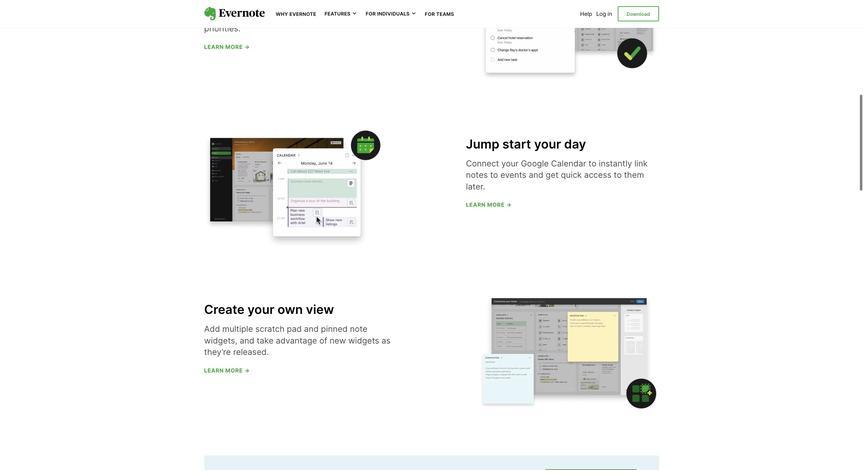 Task type: vqa. For each thing, say whether or not it's contained in the screenshot.
topmost with
no



Task type: locate. For each thing, give the bounding box(es) containing it.
for individuals
[[366, 11, 410, 17]]

learn more → down "they're" at the bottom left of page
[[204, 367, 250, 374]]

1 horizontal spatial for
[[425, 11, 435, 17]]

learn
[[204, 43, 224, 50], [466, 202, 486, 208], [204, 367, 224, 374]]

for down you at the left
[[366, 11, 376, 17]]

0 horizontal spatial of
[[320, 336, 328, 346]]

download link
[[618, 6, 660, 21]]

2 vertical spatial learn more → link
[[204, 367, 250, 374]]

your for connect your google calendar to instantly link notes to events and get quick access to them later.
[[502, 158, 519, 168]]

learn more → down later.
[[466, 202, 512, 208]]

individuals
[[378, 11, 410, 17]]

learn more → link down later.
[[466, 202, 512, 208]]

→ for jump start your day
[[507, 202, 512, 208]]

1 vertical spatial learn more → link
[[466, 202, 512, 208]]

widgets
[[349, 336, 380, 346]]

why evernote link
[[276, 10, 317, 17]]

more
[[226, 43, 243, 50], [488, 202, 505, 208], [226, 367, 243, 374]]

your left tasks
[[238, 0, 255, 10]]

1 vertical spatial →
[[507, 202, 512, 208]]

for
[[366, 11, 376, 17], [425, 11, 435, 17]]

2 vertical spatial more
[[226, 367, 243, 374]]

jump start your day
[[466, 136, 587, 152]]

for inside button
[[366, 11, 376, 17]]

features button
[[325, 10, 358, 17]]

link
[[635, 158, 648, 168]]

advantage
[[276, 336, 317, 346]]

more for create your own view
[[226, 367, 243, 374]]

1 vertical spatial access
[[585, 170, 612, 180]]

quickly
[[256, 12, 284, 22]]

for for for individuals
[[366, 11, 376, 17]]

take
[[257, 336, 274, 346]]

learn more →
[[204, 43, 250, 50], [466, 202, 512, 208], [204, 367, 250, 374]]

your inside connect your google calendar to instantly link notes to events and get quick access to them later.
[[502, 158, 519, 168]]

get
[[546, 170, 559, 180]]

them inside manage your tasks right from home, so you can access them quickly and stay on top of your priorities.
[[234, 12, 254, 22]]

0 horizontal spatial them
[[234, 12, 254, 22]]

2 vertical spatial learn more →
[[204, 367, 250, 374]]

your up google
[[535, 136, 562, 152]]

evernote
[[290, 11, 317, 17]]

2 vertical spatial learn
[[204, 367, 224, 374]]

0 horizontal spatial access
[[204, 12, 232, 22]]

2 vertical spatial →
[[245, 367, 250, 374]]

to
[[589, 158, 597, 168], [491, 170, 499, 180], [614, 170, 622, 180]]

2 horizontal spatial to
[[614, 170, 622, 180]]

learn down later.
[[466, 202, 486, 208]]

of left new
[[320, 336, 328, 346]]

access down manage
[[204, 12, 232, 22]]

start
[[503, 136, 532, 152]]

1 horizontal spatial of
[[349, 12, 357, 22]]

right
[[281, 0, 299, 10]]

can
[[377, 0, 391, 10]]

of inside manage your tasks right from home, so you can access them quickly and stay on top of your priorities.
[[349, 12, 357, 22]]

so
[[349, 0, 359, 10]]

them down "link" on the top
[[625, 170, 645, 180]]

learn more → link down priorities.
[[204, 43, 250, 50]]

1 vertical spatial more
[[488, 202, 505, 208]]

learn more → link
[[204, 43, 250, 50], [466, 202, 512, 208], [204, 367, 250, 374]]

from
[[301, 0, 319, 10]]

to down instantly
[[614, 170, 622, 180]]

1 vertical spatial learn more →
[[466, 202, 512, 208]]

pad
[[287, 324, 302, 334]]

as
[[382, 336, 391, 346]]

day
[[565, 136, 587, 152]]

view
[[306, 302, 334, 317]]

add
[[204, 324, 220, 334]]

learn more → for create your own view
[[204, 367, 250, 374]]

and
[[286, 12, 301, 22], [529, 170, 544, 180], [304, 324, 319, 334], [240, 336, 255, 346]]

1 horizontal spatial them
[[625, 170, 645, 180]]

0 vertical spatial access
[[204, 12, 232, 22]]

1 horizontal spatial to
[[589, 158, 597, 168]]

and inside manage your tasks right from home, so you can access them quickly and stay on top of your priorities.
[[286, 12, 301, 22]]

learn more → link down "they're" at the bottom left of page
[[204, 367, 250, 374]]

of down so
[[349, 12, 357, 22]]

access inside manage your tasks right from home, so you can access them quickly and stay on top of your priorities.
[[204, 12, 232, 22]]

to left instantly
[[589, 158, 597, 168]]

them
[[234, 12, 254, 22], [625, 170, 645, 180]]

0 horizontal spatial to
[[491, 170, 499, 180]]

0 vertical spatial them
[[234, 12, 254, 22]]

1 vertical spatial learn
[[466, 202, 486, 208]]

0 vertical spatial →
[[245, 43, 250, 50]]

1 vertical spatial of
[[320, 336, 328, 346]]

1 horizontal spatial access
[[585, 170, 612, 180]]

learn more → link for create your own view
[[204, 367, 250, 374]]

for left teams
[[425, 11, 435, 17]]

teams
[[437, 11, 455, 17]]

them up priorities.
[[234, 12, 254, 22]]

later.
[[466, 182, 486, 192]]

multiple
[[223, 324, 253, 334]]

0 vertical spatial of
[[349, 12, 357, 22]]

your up events
[[502, 158, 519, 168]]

of
[[349, 12, 357, 22], [320, 336, 328, 346]]

learn more → down priorities.
[[204, 43, 250, 50]]

why evernote
[[276, 11, 317, 17]]

0 horizontal spatial for
[[366, 11, 376, 17]]

→
[[245, 43, 250, 50], [507, 202, 512, 208], [245, 367, 250, 374]]

they're
[[204, 347, 231, 357]]

your up the "scratch"
[[248, 302, 275, 317]]

learn down priorities.
[[204, 43, 224, 50]]

access
[[204, 12, 232, 22], [585, 170, 612, 180]]

access down instantly
[[585, 170, 612, 180]]

on
[[322, 12, 332, 22]]

learn down "they're" at the bottom left of page
[[204, 367, 224, 374]]

1 vertical spatial them
[[625, 170, 645, 180]]

to down connect
[[491, 170, 499, 180]]

them inside connect your google calendar to instantly link notes to events and get quick access to them later.
[[625, 170, 645, 180]]

why
[[276, 11, 288, 17]]

your
[[238, 0, 255, 10], [360, 12, 377, 22], [535, 136, 562, 152], [502, 158, 519, 168], [248, 302, 275, 317]]

for for for teams
[[425, 11, 435, 17]]

learn for create your own view
[[204, 367, 224, 374]]

more for jump start your day
[[488, 202, 505, 208]]



Task type: describe. For each thing, give the bounding box(es) containing it.
your for create your own view
[[248, 302, 275, 317]]

0 vertical spatial more
[[226, 43, 243, 50]]

top
[[334, 12, 347, 22]]

calendar integration in evernote home image
[[204, 125, 384, 248]]

jump
[[466, 136, 500, 152]]

learn more → for jump start your day
[[466, 202, 512, 208]]

evernote logo image
[[204, 7, 265, 21]]

connect your google calendar to instantly link notes to events and get quick access to them later.
[[466, 158, 648, 192]]

for individuals button
[[366, 10, 417, 17]]

you
[[361, 0, 375, 10]]

help
[[581, 10, 593, 17]]

stay
[[303, 12, 320, 22]]

calendar
[[552, 158, 587, 168]]

evernote home feature showcase image
[[480, 292, 660, 412]]

your down you at the left
[[360, 12, 377, 22]]

notes
[[466, 170, 488, 180]]

instantly
[[599, 158, 633, 168]]

tasks
[[258, 0, 278, 10]]

manage
[[204, 0, 236, 10]]

task feature in evernote home image
[[480, 0, 660, 80]]

pinned
[[321, 324, 348, 334]]

0 vertical spatial learn more → link
[[204, 43, 250, 50]]

released.
[[233, 347, 269, 357]]

features
[[325, 11, 351, 17]]

note
[[350, 324, 368, 334]]

0 vertical spatial learn
[[204, 43, 224, 50]]

create
[[204, 302, 245, 317]]

log in link
[[597, 10, 613, 17]]

create your own view
[[204, 302, 334, 317]]

learn for jump start your day
[[466, 202, 486, 208]]

home,
[[322, 0, 347, 10]]

and inside connect your google calendar to instantly link notes to events and get quick access to them later.
[[529, 170, 544, 180]]

connect
[[466, 158, 500, 168]]

access inside connect your google calendar to instantly link notes to events and get quick access to them later.
[[585, 170, 612, 180]]

new
[[330, 336, 346, 346]]

quick
[[561, 170, 582, 180]]

priorities.
[[204, 24, 241, 34]]

own
[[278, 302, 303, 317]]

events
[[501, 170, 527, 180]]

in
[[608, 10, 613, 17]]

manage your tasks right from home, so you can access them quickly and stay on top of your priorities.
[[204, 0, 391, 34]]

0 vertical spatial learn more →
[[204, 43, 250, 50]]

log in
[[597, 10, 613, 17]]

scratch
[[256, 324, 285, 334]]

google
[[521, 158, 549, 168]]

learn more → link for jump start your day
[[466, 202, 512, 208]]

for teams
[[425, 11, 455, 17]]

help link
[[581, 10, 593, 17]]

→ for create your own view
[[245, 367, 250, 374]]

of inside add multiple scratch pad and pinned note widgets, and take advantage of new widgets as they're released.
[[320, 336, 328, 346]]

your for manage your tasks right from home, so you can access them quickly and stay on top of your priorities.
[[238, 0, 255, 10]]

widgets,
[[204, 336, 238, 346]]

for teams link
[[425, 10, 455, 17]]

add multiple scratch pad and pinned note widgets, and take advantage of new widgets as they're released.
[[204, 324, 391, 357]]

log
[[597, 10, 607, 17]]

download
[[627, 11, 651, 17]]



